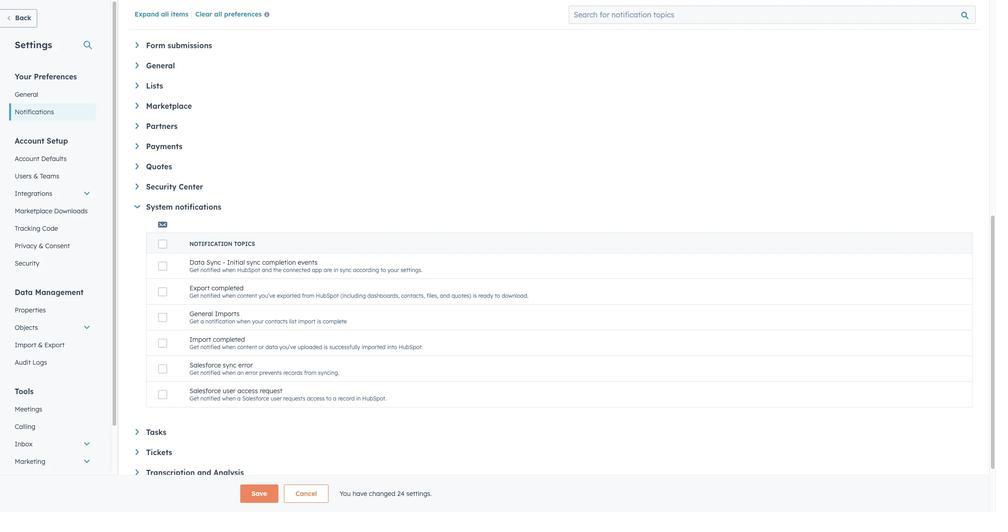 Task type: locate. For each thing, give the bounding box(es) containing it.
or
[[259, 344, 264, 351]]

teams
[[40, 172, 59, 181]]

1 horizontal spatial is
[[324, 344, 328, 351]]

completion
[[262, 259, 296, 267]]

1 horizontal spatial user
[[271, 396, 282, 402]]

1 horizontal spatial and
[[262, 267, 272, 274]]

error right an
[[245, 370, 258, 377]]

1 horizontal spatial access
[[307, 396, 325, 402]]

1 horizontal spatial all
[[214, 10, 222, 18]]

notified inside data sync - initial sync completion events get notified when hubspot and the connected app are in sync according to your settings.
[[200, 267, 220, 274]]

2 notified from the top
[[200, 293, 220, 300]]

0 vertical spatial to
[[381, 267, 386, 274]]

all right clear
[[214, 10, 222, 18]]

export down sync
[[190, 284, 210, 293]]

1 vertical spatial in
[[356, 396, 361, 402]]

2 vertical spatial general
[[190, 310, 213, 318]]

to right the according
[[381, 267, 386, 274]]

content up imports
[[237, 293, 257, 300]]

1 horizontal spatial export
[[190, 284, 210, 293]]

completed down the notification
[[213, 336, 245, 344]]

and left analysis
[[197, 469, 211, 478]]

your left contacts
[[252, 318, 264, 325]]

user down salesforce sync error get notified when an error prevents records from syncing. at the left bottom
[[223, 387, 236, 396]]

when left request
[[222, 396, 236, 402]]

hubspot right -
[[237, 267, 260, 274]]

and right files,
[[440, 293, 450, 300]]

caret image inside payments dropdown button
[[136, 143, 139, 149]]

get inside general imports get a notification when your contacts list import is complete
[[190, 318, 199, 325]]

sync left an
[[223, 362, 236, 370]]

data left sync
[[190, 259, 205, 267]]

completed inside export completed get notified when content you've exported from hubspot (including dashboards, contacts, files, and quotes) is ready to download.
[[211, 284, 244, 293]]

2 account from the top
[[15, 155, 39, 163]]

in
[[334, 267, 338, 274], [356, 396, 361, 402]]

1 vertical spatial account
[[15, 155, 39, 163]]

0 horizontal spatial a
[[200, 318, 204, 325]]

clear
[[195, 10, 212, 18]]

notified inside import completed get notified when content or data you've uploaded is successfully imported into hubspot.
[[200, 344, 220, 351]]

0 vertical spatial is
[[473, 293, 477, 300]]

cancel
[[296, 490, 317, 499]]

hubspot left (including
[[316, 293, 339, 300]]

is left ready
[[473, 293, 477, 300]]

caret image for lists
[[136, 83, 139, 89]]

tasks button
[[136, 428, 973, 437]]

0 horizontal spatial security
[[15, 260, 39, 268]]

1 get from the top
[[190, 267, 199, 274]]

1 all from the left
[[161, 10, 169, 18]]

data sync - initial sync completion events get notified when hubspot and the connected app are in sync according to your settings.
[[190, 259, 422, 274]]

get inside export completed get notified when content you've exported from hubspot (including dashboards, contacts, files, and quotes) is ready to download.
[[190, 293, 199, 300]]

data
[[190, 259, 205, 267], [15, 288, 33, 297]]

in inside salesforce user access request get notified when a salesforce user requests access to a record in hubspot.
[[356, 396, 361, 402]]

data inside data sync - initial sync completion events get notified when hubspot and the connected app are in sync according to your settings.
[[190, 259, 205, 267]]

1 horizontal spatial in
[[356, 396, 361, 402]]

import inside "data management" element
[[15, 341, 36, 350]]

1 vertical spatial to
[[495, 293, 500, 300]]

0 horizontal spatial hubspot
[[237, 267, 260, 274]]

4 caret image from the top
[[136, 103, 139, 109]]

your
[[388, 267, 399, 274], [252, 318, 264, 325]]

get inside import completed get notified when content or data you've uploaded is successfully imported into hubspot.
[[190, 344, 199, 351]]

calling
[[15, 423, 35, 431]]

0 vertical spatial content
[[237, 293, 257, 300]]

6 caret image from the top
[[136, 184, 139, 190]]

a down an
[[237, 396, 241, 402]]

0 horizontal spatial all
[[161, 10, 169, 18]]

& right "users"
[[33, 172, 38, 181]]

get inside salesforce user access request get notified when a salesforce user requests access to a record in hubspot.
[[190, 396, 199, 402]]

app
[[312, 267, 322, 274]]

caret image left payments
[[136, 143, 139, 149]]

a inside general imports get a notification when your contacts list import is complete
[[200, 318, 204, 325]]

1 vertical spatial marketplace
[[15, 207, 52, 215]]

5 caret image from the top
[[136, 164, 139, 169]]

0 horizontal spatial you've
[[259, 293, 275, 300]]

caret image inside form submissions dropdown button
[[136, 42, 139, 48]]

marketplace down integrations
[[15, 207, 52, 215]]

1 horizontal spatial your
[[388, 267, 399, 274]]

when down the notification
[[222, 344, 236, 351]]

1 horizontal spatial general
[[146, 61, 175, 70]]

settings.
[[401, 267, 422, 274], [406, 490, 432, 499]]

are
[[324, 267, 332, 274]]

caret image inside lists dropdown button
[[136, 83, 139, 89]]

3 get from the top
[[190, 318, 199, 325]]

to inside data sync - initial sync completion events get notified when hubspot and the connected app are in sync according to your settings.
[[381, 267, 386, 274]]

& for consent
[[39, 242, 43, 250]]

1 account from the top
[[15, 136, 44, 146]]

2 vertical spatial &
[[38, 341, 43, 350]]

caret image
[[136, 123, 139, 129], [136, 143, 139, 149], [134, 205, 140, 209], [136, 450, 139, 456]]

caret image inside system notifications dropdown button
[[134, 205, 140, 209]]

security inside account setup element
[[15, 260, 39, 268]]

marketplace inside account setup element
[[15, 207, 52, 215]]

data for data management
[[15, 288, 33, 297]]

export inside export completed get notified when content you've exported from hubspot (including dashboards, contacts, files, and quotes) is ready to download.
[[190, 284, 210, 293]]

caret image inside marketplace dropdown button
[[136, 103, 139, 109]]

caret image for transcription and analysis
[[136, 470, 139, 476]]

0 vertical spatial hubspot.
[[399, 344, 423, 351]]

1 vertical spatial security
[[15, 260, 39, 268]]

caret image for tickets
[[136, 450, 139, 456]]

0 vertical spatial and
[[262, 267, 272, 274]]

1 vertical spatial you've
[[279, 344, 296, 351]]

0 horizontal spatial hubspot.
[[362, 396, 387, 402]]

1 horizontal spatial import
[[190, 336, 211, 344]]

tracking code link
[[9, 220, 96, 238]]

1 horizontal spatial you've
[[279, 344, 296, 351]]

0 vertical spatial &
[[33, 172, 38, 181]]

you've right data
[[279, 344, 296, 351]]

account defaults link
[[9, 150, 96, 168]]

general down form at the left of page
[[146, 61, 175, 70]]

hubspot. right record
[[362, 396, 387, 402]]

0 horizontal spatial and
[[197, 469, 211, 478]]

user left requests at the bottom of page
[[271, 396, 282, 402]]

caret image inside partners dropdown button
[[136, 123, 139, 129]]

content left "or"
[[237, 344, 257, 351]]

access right requests at the bottom of page
[[307, 396, 325, 402]]

export up audit logs link
[[44, 341, 65, 350]]

imported
[[362, 344, 386, 351]]

0 vertical spatial security
[[146, 182, 177, 192]]

4 get from the top
[[190, 344, 199, 351]]

0 horizontal spatial import
[[15, 341, 36, 350]]

0 vertical spatial in
[[334, 267, 338, 274]]

all inside button
[[214, 10, 222, 18]]

caret image left the partners on the top left
[[136, 123, 139, 129]]

1 vertical spatial export
[[44, 341, 65, 350]]

salesforce inside salesforce sync error get notified when an error prevents records from syncing.
[[190, 362, 221, 370]]

2 horizontal spatial a
[[333, 396, 336, 402]]

0 vertical spatial your
[[388, 267, 399, 274]]

1 vertical spatial settings.
[[406, 490, 432, 499]]

caret image inside quotes dropdown button
[[136, 164, 139, 169]]

settings. up contacts,
[[401, 267, 422, 274]]

& right privacy
[[39, 242, 43, 250]]

sync
[[206, 259, 221, 267]]

1 caret image from the top
[[136, 42, 139, 48]]

8 caret image from the top
[[136, 470, 139, 476]]

security center button
[[136, 182, 973, 192]]

to left record
[[326, 396, 332, 402]]

from
[[302, 293, 314, 300], [304, 370, 317, 377]]

security for security
[[15, 260, 39, 268]]

form submissions button
[[136, 41, 973, 50]]

caret image inside security center dropdown button
[[136, 184, 139, 190]]

all for expand
[[161, 10, 169, 18]]

security down privacy
[[15, 260, 39, 268]]

6 get from the top
[[190, 396, 199, 402]]

account defaults
[[15, 155, 67, 163]]

when inside salesforce sync error get notified when an error prevents records from syncing.
[[222, 370, 236, 377]]

2 horizontal spatial is
[[473, 293, 477, 300]]

audit logs link
[[9, 354, 96, 372]]

1 horizontal spatial data
[[190, 259, 205, 267]]

is inside general imports get a notification when your contacts list import is complete
[[317, 318, 321, 325]]

2 all from the left
[[214, 10, 222, 18]]

4 notified from the top
[[200, 370, 220, 377]]

connected
[[283, 267, 310, 274]]

successfully
[[329, 344, 360, 351]]

1 vertical spatial general
[[15, 91, 38, 99]]

salesforce user access request get notified when a salesforce user requests access to a record in hubspot.
[[190, 387, 387, 402]]

general inside your preferences element
[[15, 91, 38, 99]]

2 vertical spatial to
[[326, 396, 332, 402]]

system
[[146, 203, 173, 212]]

0 horizontal spatial to
[[326, 396, 332, 402]]

and inside data sync - initial sync completion events get notified when hubspot and the connected app are in sync according to your settings.
[[262, 267, 272, 274]]

caret image
[[136, 42, 139, 48], [136, 62, 139, 68], [136, 83, 139, 89], [136, 103, 139, 109], [136, 164, 139, 169], [136, 184, 139, 190], [136, 430, 139, 435], [136, 470, 139, 476]]

error
[[238, 362, 253, 370], [245, 370, 258, 377]]

1 vertical spatial data
[[15, 288, 33, 297]]

general link
[[9, 86, 96, 103]]

import
[[190, 336, 211, 344], [15, 341, 36, 350]]

import down the notification
[[190, 336, 211, 344]]

have
[[353, 490, 367, 499]]

2 content from the top
[[237, 344, 257, 351]]

from inside export completed get notified when content you've exported from hubspot (including dashboards, contacts, files, and quotes) is ready to download.
[[302, 293, 314, 300]]

caret image left system
[[134, 205, 140, 209]]

2 horizontal spatial general
[[190, 310, 213, 318]]

account setup
[[15, 136, 68, 146]]

when right the notification
[[237, 318, 250, 325]]

1 vertical spatial completed
[[213, 336, 245, 344]]

clear all preferences
[[195, 10, 262, 18]]

from inside salesforce sync error get notified when an error prevents records from syncing.
[[304, 370, 317, 377]]

2 horizontal spatial and
[[440, 293, 450, 300]]

from right exported
[[302, 293, 314, 300]]

quotes button
[[136, 162, 973, 171]]

0 horizontal spatial marketplace
[[15, 207, 52, 215]]

general down your
[[15, 91, 38, 99]]

lists button
[[136, 81, 973, 91]]

preferences
[[34, 72, 77, 81]]

hubspot inside export completed get notified when content you've exported from hubspot (including dashboards, contacts, files, and quotes) is ready to download.
[[316, 293, 339, 300]]

account for account defaults
[[15, 155, 39, 163]]

caret image inside tasks dropdown button
[[136, 430, 139, 435]]

expand
[[135, 10, 159, 18]]

audit logs
[[15, 359, 47, 367]]

notified inside salesforce sync error get notified when an error prevents records from syncing.
[[200, 370, 220, 377]]

1 vertical spatial from
[[304, 370, 317, 377]]

downloads
[[54, 207, 88, 215]]

users
[[15, 172, 32, 181]]

according
[[353, 267, 379, 274]]

5 notified from the top
[[200, 396, 220, 402]]

5 get from the top
[[190, 370, 199, 377]]

security center
[[146, 182, 203, 192]]

requests
[[283, 396, 305, 402]]

you have changed 24 settings.
[[340, 490, 432, 499]]

access down an
[[237, 387, 258, 396]]

exported
[[277, 293, 300, 300]]

completed inside import completed get notified when content or data you've uploaded is successfully imported into hubspot.
[[213, 336, 245, 344]]

marketing
[[15, 458, 45, 466]]

notified inside salesforce user access request get notified when a salesforce user requests access to a record in hubspot.
[[200, 396, 220, 402]]

hubspot. right into
[[399, 344, 423, 351]]

to inside export completed get notified when content you've exported from hubspot (including dashboards, contacts, files, and quotes) is ready to download.
[[495, 293, 500, 300]]

hubspot
[[237, 267, 260, 274], [316, 293, 339, 300]]

export inside "data management" element
[[44, 341, 65, 350]]

1 horizontal spatial hubspot.
[[399, 344, 423, 351]]

0 vertical spatial marketplace
[[146, 102, 192, 111]]

account
[[15, 136, 44, 146], [15, 155, 39, 163]]

caret image for security center
[[136, 184, 139, 190]]

caret image inside transcription and analysis dropdown button
[[136, 470, 139, 476]]

0 horizontal spatial in
[[334, 267, 338, 274]]

0 horizontal spatial export
[[44, 341, 65, 350]]

1 vertical spatial &
[[39, 242, 43, 250]]

to
[[381, 267, 386, 274], [495, 293, 500, 300], [326, 396, 332, 402]]

sync right initial
[[247, 259, 260, 267]]

0 vertical spatial account
[[15, 136, 44, 146]]

0 vertical spatial data
[[190, 259, 205, 267]]

you've up general imports get a notification when your contacts list import is complete
[[259, 293, 275, 300]]

0 vertical spatial you've
[[259, 293, 275, 300]]

content for import completed
[[237, 344, 257, 351]]

caret image for form submissions
[[136, 42, 139, 48]]

partners
[[146, 122, 178, 131]]

notifications
[[175, 203, 221, 212]]

notified inside export completed get notified when content you've exported from hubspot (including dashboards, contacts, files, and quotes) is ready to download.
[[200, 293, 220, 300]]

notifications
[[15, 108, 54, 116]]

2 vertical spatial is
[[324, 344, 328, 351]]

completed up imports
[[211, 284, 244, 293]]

you've inside import completed get notified when content or data you've uploaded is successfully imported into hubspot.
[[279, 344, 296, 351]]

when right sync
[[222, 267, 236, 274]]

& inside "data management" element
[[38, 341, 43, 350]]

3 caret image from the top
[[136, 83, 139, 89]]

1 horizontal spatial to
[[381, 267, 386, 274]]

security for security center
[[146, 182, 177, 192]]

account setup element
[[9, 136, 96, 272]]

user
[[223, 387, 236, 396], [271, 396, 282, 402]]

1 horizontal spatial sync
[[247, 259, 260, 267]]

general left imports
[[190, 310, 213, 318]]

is inside import completed get notified when content or data you've uploaded is successfully imported into hubspot.
[[324, 344, 328, 351]]

0 vertical spatial export
[[190, 284, 210, 293]]

0 horizontal spatial data
[[15, 288, 33, 297]]

data up properties in the bottom left of the page
[[15, 288, 33, 297]]

in right the are
[[334, 267, 338, 274]]

1 vertical spatial hubspot.
[[362, 396, 387, 402]]

to right ready
[[495, 293, 500, 300]]

0 horizontal spatial sync
[[223, 362, 236, 370]]

import for import completed get notified when content or data you've uploaded is successfully imported into hubspot.
[[190, 336, 211, 344]]

1 vertical spatial content
[[237, 344, 257, 351]]

content inside export completed get notified when content you've exported from hubspot (including dashboards, contacts, files, and quotes) is ready to download.
[[237, 293, 257, 300]]

your preferences element
[[9, 72, 96, 121]]

data for data sync - initial sync completion events get notified when hubspot and the connected app are in sync according to your settings.
[[190, 259, 205, 267]]

your
[[15, 72, 32, 81]]

from right the records
[[304, 370, 317, 377]]

1 vertical spatial your
[[252, 318, 264, 325]]

& up logs at the left of the page
[[38, 341, 43, 350]]

import completed get notified when content or data you've uploaded is successfully imported into hubspot.
[[190, 336, 423, 351]]

account up "users"
[[15, 155, 39, 163]]

sync right the are
[[340, 267, 352, 274]]

caret image left tickets
[[136, 450, 139, 456]]

your inside general imports get a notification when your contacts list import is complete
[[252, 318, 264, 325]]

marketplace
[[146, 102, 192, 111], [15, 207, 52, 215]]

import inside import completed get notified when content or data you've uploaded is successfully imported into hubspot.
[[190, 336, 211, 344]]

1 horizontal spatial hubspot
[[316, 293, 339, 300]]

import down objects on the left of page
[[15, 341, 36, 350]]

all left items at the top of the page
[[161, 10, 169, 18]]

1 vertical spatial hubspot
[[316, 293, 339, 300]]

form
[[146, 41, 165, 50]]

0 vertical spatial hubspot
[[237, 267, 260, 274]]

marketplace downloads
[[15, 207, 88, 215]]

security up system
[[146, 182, 177, 192]]

3 notified from the top
[[200, 344, 220, 351]]

2 get from the top
[[190, 293, 199, 300]]

when inside general imports get a notification when your contacts list import is complete
[[237, 318, 250, 325]]

0 vertical spatial settings.
[[401, 267, 422, 274]]

inbox button
[[9, 436, 96, 453]]

account up account defaults
[[15, 136, 44, 146]]

0 horizontal spatial general
[[15, 91, 38, 99]]

tools element
[[9, 387, 96, 513]]

when left an
[[222, 370, 236, 377]]

uploaded
[[298, 344, 322, 351]]

settings. right 24
[[406, 490, 432, 499]]

get
[[190, 267, 199, 274], [190, 293, 199, 300], [190, 318, 199, 325], [190, 344, 199, 351], [190, 370, 199, 377], [190, 396, 199, 402]]

0 horizontal spatial is
[[317, 318, 321, 325]]

is right uploaded
[[324, 344, 328, 351]]

2 horizontal spatial to
[[495, 293, 500, 300]]

1 vertical spatial is
[[317, 318, 321, 325]]

marketplace up the partners on the top left
[[146, 102, 192, 111]]

0 vertical spatial completed
[[211, 284, 244, 293]]

1 notified from the top
[[200, 267, 220, 274]]

2 caret image from the top
[[136, 62, 139, 68]]

0 horizontal spatial your
[[252, 318, 264, 325]]

when up imports
[[222, 293, 236, 300]]

you've
[[259, 293, 275, 300], [279, 344, 296, 351]]

caret image inside tickets dropdown button
[[136, 450, 139, 456]]

when inside import completed get notified when content or data you've uploaded is successfully imported into hubspot.
[[222, 344, 236, 351]]

account inside 'link'
[[15, 155, 39, 163]]

is right import
[[317, 318, 321, 325]]

salesforce for salesforce user access request
[[190, 387, 221, 396]]

0 vertical spatial from
[[302, 293, 314, 300]]

a left the notification
[[200, 318, 204, 325]]

a left record
[[333, 396, 336, 402]]

caret image inside the general dropdown button
[[136, 62, 139, 68]]

1 horizontal spatial security
[[146, 182, 177, 192]]

7 caret image from the top
[[136, 430, 139, 435]]

(including
[[340, 293, 366, 300]]

data management element
[[9, 288, 96, 372]]

in right record
[[356, 396, 361, 402]]

salesforce
[[190, 362, 221, 370], [190, 387, 221, 396], [242, 396, 269, 402]]

content inside import completed get notified when content or data you've uploaded is successfully imported into hubspot.
[[237, 344, 257, 351]]

inbox
[[15, 441, 32, 449]]

2 vertical spatial and
[[197, 469, 211, 478]]

and left the
[[262, 267, 272, 274]]

1 vertical spatial and
[[440, 293, 450, 300]]

1 content from the top
[[237, 293, 257, 300]]

your right the according
[[388, 267, 399, 274]]

1 horizontal spatial a
[[237, 396, 241, 402]]

center
[[179, 182, 203, 192]]

1 horizontal spatial marketplace
[[146, 102, 192, 111]]



Task type: describe. For each thing, give the bounding box(es) containing it.
caret image for marketplace
[[136, 103, 139, 109]]

partners button
[[136, 122, 973, 131]]

tickets
[[146, 448, 172, 458]]

management
[[35, 288, 84, 297]]

import
[[298, 318, 316, 325]]

marketplace button
[[136, 102, 973, 111]]

objects
[[15, 324, 38, 332]]

sync inside salesforce sync error get notified when an error prevents records from syncing.
[[223, 362, 236, 370]]

defaults
[[41, 155, 67, 163]]

notification topics
[[190, 241, 255, 248]]

export completed get notified when content you've exported from hubspot (including dashboards, contacts, files, and quotes) is ready to download.
[[190, 284, 528, 300]]

when inside data sync - initial sync completion events get notified when hubspot and the connected app are in sync according to your settings.
[[222, 267, 236, 274]]

import for import & export
[[15, 341, 36, 350]]

error left prevents
[[238, 362, 253, 370]]

2 horizontal spatial sync
[[340, 267, 352, 274]]

marketplace for marketplace downloads
[[15, 207, 52, 215]]

items
[[171, 10, 188, 18]]

content for export completed
[[237, 293, 257, 300]]

caret image for general
[[136, 62, 139, 68]]

system notifications button
[[134, 203, 973, 212]]

& for export
[[38, 341, 43, 350]]

hubspot. inside salesforce user access request get notified when a salesforce user requests access to a record in hubspot.
[[362, 396, 387, 402]]

objects button
[[9, 319, 96, 337]]

setup
[[47, 136, 68, 146]]

completed for export completed
[[211, 284, 244, 293]]

you've inside export completed get notified when content you've exported from hubspot (including dashboards, contacts, files, and quotes) is ready to download.
[[259, 293, 275, 300]]

data
[[265, 344, 278, 351]]

save button
[[240, 485, 279, 504]]

list
[[289, 318, 297, 325]]

consent
[[45, 242, 70, 250]]

tracking
[[15, 225, 40, 233]]

when inside salesforce user access request get notified when a salesforce user requests access to a record in hubspot.
[[222, 396, 236, 402]]

settings. inside data sync - initial sync completion events get notified when hubspot and the connected app are in sync according to your settings.
[[401, 267, 422, 274]]

users & teams
[[15, 172, 59, 181]]

caret image for tasks
[[136, 430, 139, 435]]

account for account setup
[[15, 136, 44, 146]]

you
[[340, 490, 351, 499]]

general button
[[136, 61, 973, 70]]

marketing button
[[9, 453, 96, 471]]

salesforce for salesforce sync error
[[190, 362, 221, 370]]

general inside general imports get a notification when your contacts list import is complete
[[190, 310, 213, 318]]

0 vertical spatial general
[[146, 61, 175, 70]]

-
[[223, 259, 225, 267]]

request
[[260, 387, 282, 396]]

logs
[[33, 359, 47, 367]]

is inside export completed get notified when content you've exported from hubspot (including dashboards, contacts, files, and quotes) is ready to download.
[[473, 293, 477, 300]]

salesforce sync error get notified when an error prevents records from syncing.
[[190, 362, 339, 377]]

tools
[[15, 387, 34, 397]]

is for general imports
[[317, 318, 321, 325]]

changed
[[369, 490, 395, 499]]

properties
[[15, 306, 46, 315]]

caret image for partners
[[136, 123, 139, 129]]

code
[[42, 225, 58, 233]]

complete
[[323, 318, 347, 325]]

transcription and analysis
[[146, 469, 244, 478]]

privacy
[[15, 242, 37, 250]]

privacy & consent link
[[9, 238, 96, 255]]

into
[[387, 344, 397, 351]]

caret image for system notifications
[[134, 205, 140, 209]]

marketplace downloads link
[[9, 203, 96, 220]]

events
[[298, 259, 318, 267]]

properties link
[[9, 302, 96, 319]]

contacts,
[[401, 293, 425, 300]]

save
[[252, 490, 267, 499]]

0 horizontal spatial access
[[237, 387, 258, 396]]

transcription
[[146, 469, 195, 478]]

privacy & consent
[[15, 242, 70, 250]]

general imports get a notification when your contacts list import is complete
[[190, 310, 347, 325]]

meetings link
[[9, 401, 96, 419]]

imports
[[215, 310, 240, 318]]

your inside data sync - initial sync completion events get notified when hubspot and the connected app are in sync according to your settings.
[[388, 267, 399, 274]]

when inside export completed get notified when content you've exported from hubspot (including dashboards, contacts, files, and quotes) is ready to download.
[[222, 293, 236, 300]]

in inside data sync - initial sync completion events get notified when hubspot and the connected app are in sync according to your settings.
[[334, 267, 338, 274]]

get inside data sync - initial sync completion events get notified when hubspot and the connected app are in sync according to your settings.
[[190, 267, 199, 274]]

0 horizontal spatial user
[[223, 387, 236, 396]]

form submissions
[[146, 41, 212, 50]]

prevents
[[259, 370, 282, 377]]

tracking code
[[15, 225, 58, 233]]

to inside salesforce user access request get notified when a salesforce user requests access to a record in hubspot.
[[326, 396, 332, 402]]

Search for notification topics search field
[[569, 6, 976, 24]]

all for clear
[[214, 10, 222, 18]]

an
[[237, 370, 244, 377]]

the
[[273, 267, 282, 274]]

quotes
[[146, 162, 172, 171]]

notification
[[205, 318, 235, 325]]

and inside export completed get notified when content you've exported from hubspot (including dashboards, contacts, files, and quotes) is ready to download.
[[440, 293, 450, 300]]

integrations
[[15, 190, 52, 198]]

expand all items button
[[135, 10, 188, 18]]

get inside salesforce sync error get notified when an error prevents records from syncing.
[[190, 370, 199, 377]]

your preferences
[[15, 72, 77, 81]]

files,
[[427, 293, 438, 300]]

download.
[[502, 293, 528, 300]]

caret image for quotes
[[136, 164, 139, 169]]

import & export link
[[9, 337, 96, 354]]

marketplace for marketplace
[[146, 102, 192, 111]]

payments
[[146, 142, 183, 151]]

security link
[[9, 255, 96, 272]]

completed for import completed
[[213, 336, 245, 344]]

payments button
[[136, 142, 973, 151]]

caret image for payments
[[136, 143, 139, 149]]

calling link
[[9, 419, 96, 436]]

system notifications
[[146, 203, 221, 212]]

notification
[[190, 241, 232, 248]]

hubspot inside data sync - initial sync completion events get notified when hubspot and the connected app are in sync according to your settings.
[[237, 267, 260, 274]]

& for teams
[[33, 172, 38, 181]]

back link
[[0, 9, 37, 28]]

tickets button
[[136, 448, 973, 458]]

record
[[338, 396, 355, 402]]

is for import completed
[[324, 344, 328, 351]]

analysis
[[214, 469, 244, 478]]

meetings
[[15, 406, 42, 414]]

back
[[15, 14, 31, 22]]

lists
[[146, 81, 163, 91]]

integrations button
[[9, 185, 96, 203]]

hubspot. inside import completed get notified when content or data you've uploaded is successfully imported into hubspot.
[[399, 344, 423, 351]]

notifications link
[[9, 103, 96, 121]]



Task type: vqa. For each thing, say whether or not it's contained in the screenshot.
the Form
yes



